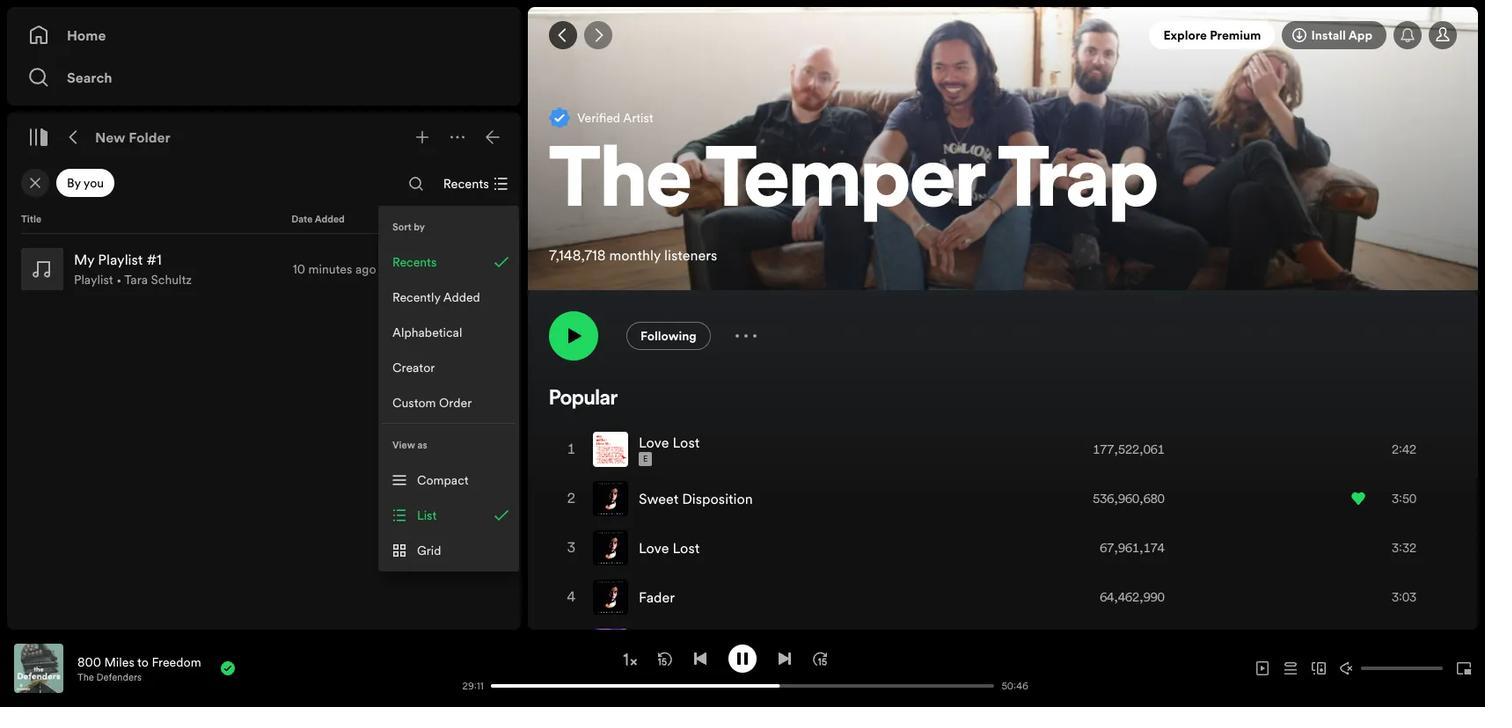 Task type: locate. For each thing, give the bounding box(es) containing it.
cell
[[565, 623, 579, 670], [593, 623, 993, 670], [1076, 623, 1165, 670], [1352, 623, 1442, 670]]

1 horizontal spatial recents
[[443, 175, 489, 193]]

1 vertical spatial added
[[443, 289, 480, 306]]

0 vertical spatial lost
[[673, 433, 700, 452]]

freedom
[[152, 653, 201, 671]]

playlist • tara schultz
[[74, 271, 192, 289]]

verified
[[577, 109, 620, 127]]

2 lost from the top
[[673, 538, 700, 558]]

love up e
[[639, 433, 669, 452]]

1 love lost cell from the top
[[593, 426, 707, 473]]

sort by menu
[[378, 206, 519, 424]]

now playing view image
[[41, 652, 55, 666]]

lost right explicit 'element'
[[673, 433, 700, 452]]

creator button
[[382, 350, 516, 385]]

the temper trap
[[549, 143, 1158, 227]]

top bar and user menu element
[[528, 7, 1478, 63]]

search
[[67, 68, 112, 87]]

install app link
[[1283, 21, 1387, 49]]

home link
[[28, 18, 500, 53]]

by
[[414, 220, 425, 234]]

fader cell
[[593, 573, 682, 621]]

love lost link
[[639, 433, 700, 452], [639, 538, 700, 558]]

love up fader link
[[639, 538, 669, 558]]

fader
[[639, 588, 675, 607]]

playlist
[[74, 271, 113, 289]]

group
[[14, 241, 514, 297]]

0 vertical spatial love lost link
[[639, 433, 700, 452]]

love lost link up e
[[639, 433, 700, 452]]

1 horizontal spatial added
[[443, 289, 480, 306]]

1 lost from the top
[[673, 433, 700, 452]]

by you
[[67, 174, 104, 192]]

the left 'defenders'
[[77, 671, 94, 684]]

group containing playlist
[[14, 241, 514, 297]]

love lost cell up 'sweet'
[[593, 426, 707, 473]]

love inside 'love lost e'
[[639, 433, 669, 452]]

artist
[[623, 109, 654, 127]]

disposition
[[682, 489, 753, 508]]

order
[[439, 394, 472, 412]]

you
[[83, 174, 104, 192]]

compact
[[417, 472, 469, 489]]

love
[[639, 433, 669, 452], [639, 538, 669, 558]]

schultz
[[151, 271, 192, 289]]

added inside button
[[443, 289, 480, 306]]

love for love lost
[[639, 538, 669, 558]]

folder
[[129, 128, 171, 147]]

1 vertical spatial love
[[639, 538, 669, 558]]

pause image
[[736, 652, 750, 666]]

custom order button
[[382, 385, 516, 421]]

0 vertical spatial love lost cell
[[593, 426, 707, 473]]

•
[[116, 271, 122, 289]]

love lost cell up fader link
[[593, 524, 707, 572]]

lost down 'sweet disposition' link
[[673, 538, 700, 558]]

1 vertical spatial the
[[77, 671, 94, 684]]

lost
[[673, 433, 700, 452], [673, 538, 700, 558]]

go forward image
[[591, 28, 605, 42]]

premium
[[1210, 26, 1261, 44]]

title
[[21, 213, 41, 226]]

none search field inside main element
[[402, 170, 430, 198]]

recents for recents button
[[393, 253, 437, 271]]

as
[[418, 439, 427, 452]]

creator
[[393, 359, 435, 377]]

by
[[67, 174, 81, 192]]

1 cell from the left
[[565, 623, 579, 670]]

recents right search in your library image
[[443, 175, 489, 193]]

alphabetical button
[[382, 315, 516, 350]]

defenders
[[96, 671, 142, 684]]

added right date
[[315, 213, 345, 226]]

recents inside recents, list view field
[[443, 175, 489, 193]]

install app
[[1312, 26, 1373, 44]]

player controls element
[[277, 645, 1037, 693]]

the down verified artist
[[549, 143, 692, 227]]

0 vertical spatial added
[[315, 213, 345, 226]]

explicit element
[[639, 452, 652, 466]]

recently
[[393, 289, 441, 306]]

now playing: 800 miles to freedom by the defenders footer
[[14, 644, 448, 693]]

2 love lost cell from the top
[[593, 524, 707, 572]]

home
[[67, 26, 106, 45]]

0 vertical spatial love
[[639, 433, 669, 452]]

1 vertical spatial recents
[[393, 253, 437, 271]]

By you checkbox
[[56, 169, 115, 197]]

1 vertical spatial love lost link
[[639, 538, 700, 558]]

date
[[291, 213, 313, 226]]

recents inside recents button
[[393, 253, 437, 271]]

love lost cell
[[593, 426, 707, 473], [593, 524, 707, 572]]

recents up recently
[[393, 253, 437, 271]]

67,961,174
[[1100, 539, 1165, 557]]

0 horizontal spatial the
[[77, 671, 94, 684]]

800 miles to freedom the defenders
[[77, 653, 201, 684]]

1 horizontal spatial the
[[549, 143, 692, 227]]

1 love from the top
[[639, 433, 669, 452]]

3:03
[[1392, 588, 1417, 606]]

3:50
[[1392, 490, 1417, 507]]

skip forward 15 seconds image
[[813, 652, 827, 666]]

recents
[[443, 175, 489, 193], [393, 253, 437, 271]]

3:32
[[1392, 539, 1417, 557]]

temper
[[706, 143, 985, 227]]

added down recents button
[[443, 289, 480, 306]]

lost inside 'love lost e'
[[673, 433, 700, 452]]

0 horizontal spatial added
[[315, 213, 345, 226]]

0 horizontal spatial recents
[[393, 253, 437, 271]]

3 cell from the left
[[1076, 623, 1165, 670]]

1 vertical spatial lost
[[673, 538, 700, 558]]

next image
[[778, 652, 792, 666]]

explore premium button
[[1150, 21, 1276, 49]]

love lost link down sweet disposition cell
[[639, 538, 700, 558]]

added inside main element
[[315, 213, 345, 226]]

None search field
[[402, 170, 430, 198]]

0 vertical spatial recents
[[443, 175, 489, 193]]

added
[[315, 213, 345, 226], [443, 289, 480, 306]]

volume off image
[[1340, 662, 1354, 676]]

2 love from the top
[[639, 538, 669, 558]]

2 love lost link from the top
[[639, 538, 700, 558]]

custom order
[[393, 394, 472, 412]]

the
[[549, 143, 692, 227], [77, 671, 94, 684]]

search in your library image
[[409, 177, 423, 191]]

previous image
[[693, 652, 708, 666]]

2:42 cell
[[1352, 426, 1442, 473]]

list button
[[382, 498, 516, 533]]

sweet disposition cell
[[593, 475, 760, 522]]

new
[[95, 128, 125, 147]]

1 vertical spatial love lost cell
[[593, 524, 707, 572]]

lost for love lost e
[[673, 433, 700, 452]]

view
[[393, 439, 415, 452]]



Task type: vqa. For each thing, say whether or not it's contained in the screenshot.
SET IT OFF link at top right
no



Task type: describe. For each thing, give the bounding box(es) containing it.
clear filters image
[[28, 176, 42, 190]]

alphabetical
[[393, 324, 462, 341]]

3:50 cell
[[1352, 475, 1442, 522]]

added for recently added
[[443, 289, 480, 306]]

love lost
[[639, 538, 700, 558]]

monthly
[[609, 245, 661, 265]]

explore
[[1164, 26, 1207, 44]]

800
[[77, 653, 101, 671]]

7,148,718
[[549, 245, 606, 265]]

lost for love lost
[[673, 538, 700, 558]]

grid
[[417, 542, 441, 560]]

Recents, List view field
[[428, 169, 519, 199]]

view as
[[393, 439, 427, 452]]

177,522,061
[[1093, 441, 1165, 458]]

group inside main element
[[14, 241, 514, 297]]

go back image
[[556, 28, 570, 42]]

following button
[[627, 322, 711, 350]]

2:42
[[1392, 441, 1417, 458]]

love lost e
[[639, 433, 700, 464]]

search link
[[28, 60, 500, 95]]

trap
[[998, 143, 1158, 227]]

50:46
[[1002, 680, 1029, 693]]

sweet disposition
[[639, 489, 753, 508]]

grid button
[[382, 533, 516, 569]]

the defenders link
[[77, 671, 142, 684]]

800 miles to freedom link
[[77, 653, 201, 671]]

to
[[137, 653, 149, 671]]

main element
[[7, 7, 521, 630]]

0 vertical spatial the
[[549, 143, 692, 227]]

list
[[417, 507, 437, 525]]

view as menu
[[378, 424, 519, 572]]

custom
[[393, 394, 436, 412]]

recents for recents, list view field on the left top of the page
[[443, 175, 489, 193]]

sort by
[[393, 220, 425, 234]]

connect to a device image
[[1312, 662, 1326, 676]]

7,148,718 monthly listeners
[[549, 245, 717, 265]]

536,960,680
[[1093, 490, 1165, 507]]

love lost cell for 177,522,061
[[593, 426, 707, 473]]

listeners
[[664, 245, 717, 265]]

tara
[[124, 271, 148, 289]]

29:12
[[460, 680, 484, 693]]

install
[[1312, 26, 1346, 44]]

what's new image
[[1401, 28, 1415, 42]]

compact button
[[382, 463, 516, 498]]

explore premium
[[1164, 26, 1261, 44]]

64,462,990
[[1100, 588, 1165, 606]]

new folder
[[95, 128, 171, 147]]

love for love lost e
[[639, 433, 669, 452]]

recently added
[[393, 289, 480, 306]]

sweet
[[639, 489, 679, 508]]

miles
[[104, 653, 134, 671]]

the inside 800 miles to freedom the defenders
[[77, 671, 94, 684]]

app
[[1349, 26, 1373, 44]]

new folder button
[[92, 123, 174, 151]]

e
[[643, 454, 648, 464]]

verified artist
[[577, 109, 654, 127]]

added for date added
[[315, 213, 345, 226]]

following
[[641, 327, 697, 345]]

change speed image
[[621, 651, 639, 669]]

recents button
[[382, 245, 516, 280]]

popular
[[549, 389, 618, 410]]

4 cell from the left
[[1352, 623, 1442, 670]]

skip back 15 seconds image
[[658, 652, 672, 666]]

2 cell from the left
[[593, 623, 993, 670]]

recently added button
[[382, 280, 516, 315]]

fader link
[[639, 588, 675, 607]]

sort
[[393, 220, 412, 234]]

sweet disposition link
[[639, 489, 753, 508]]

1 love lost link from the top
[[639, 433, 700, 452]]

date added
[[291, 213, 345, 226]]

love lost cell for 67,961,174
[[593, 524, 707, 572]]



